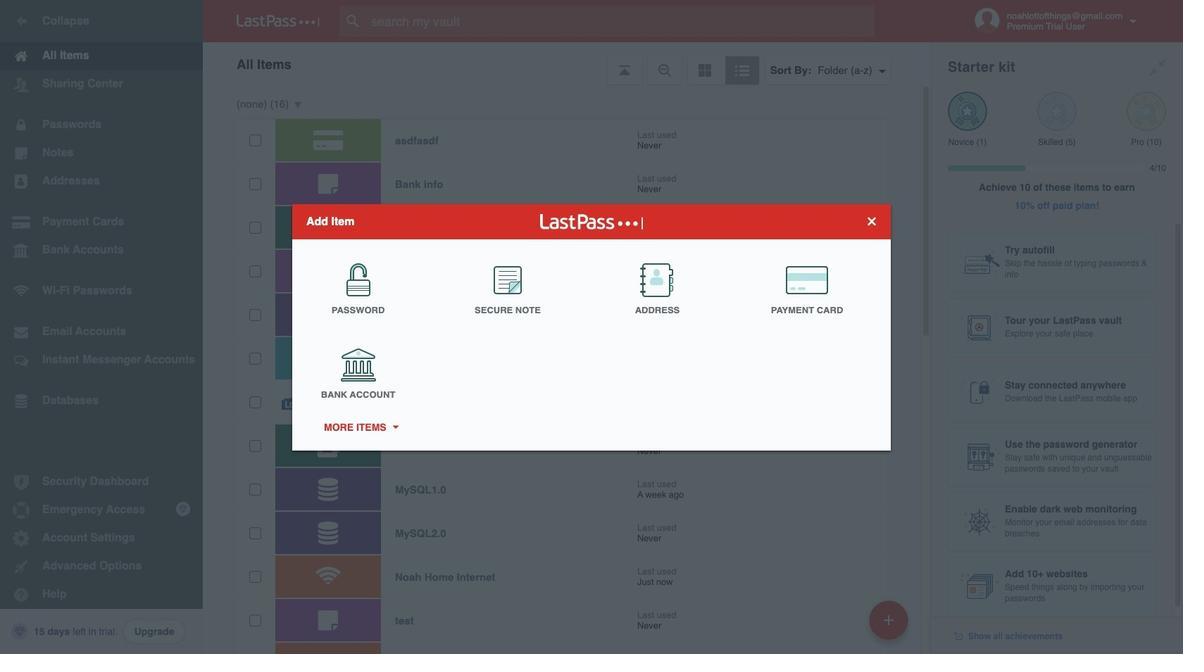 Task type: describe. For each thing, give the bounding box(es) containing it.
Search search field
[[339, 6, 902, 37]]

caret right image
[[390, 425, 400, 429]]

new item image
[[884, 615, 894, 625]]

search my vault text field
[[339, 6, 902, 37]]

vault options navigation
[[203, 42, 931, 85]]



Task type: locate. For each thing, give the bounding box(es) containing it.
dialog
[[292, 204, 891, 450]]

main navigation navigation
[[0, 0, 203, 654]]

lastpass image
[[237, 15, 320, 27]]

new item navigation
[[864, 597, 917, 654]]



Task type: vqa. For each thing, say whether or not it's contained in the screenshot.
New item 'element'
no



